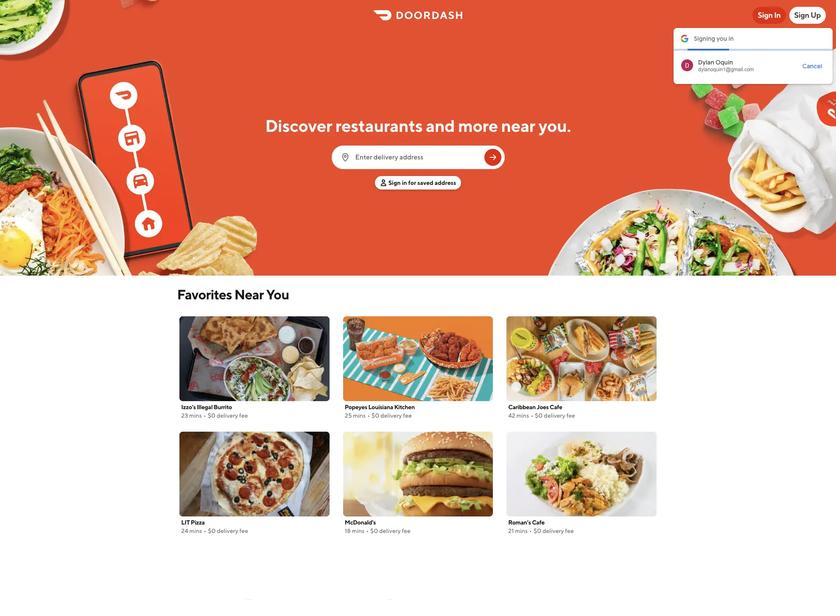 Task type: describe. For each thing, give the bounding box(es) containing it.
more
[[458, 116, 498, 136]]

saved
[[418, 179, 434, 186]]

favorites
[[177, 286, 232, 303]]

caribbean joes cafe 42 mins • $0 delivery fee
[[508, 404, 575, 419]]

restaurants
[[336, 116, 423, 136]]

lit pizza 24 mins • $0 delivery fee
[[181, 519, 248, 535]]

23
[[181, 412, 188, 419]]

izzo's
[[181, 404, 196, 411]]

• inside lit pizza 24 mins • $0 delivery fee
[[204, 528, 206, 535]]

kitchen
[[394, 404, 415, 411]]

find restaurants image
[[488, 152, 498, 163]]

in
[[402, 179, 407, 186]]

lit
[[181, 519, 190, 526]]

delivery inside roman's cafe 21 mins • $0 delivery fee
[[543, 528, 564, 535]]

• inside roman's cafe 21 mins • $0 delivery fee
[[530, 528, 532, 535]]

roman's cafe 21 mins • $0 delivery fee
[[508, 519, 574, 535]]

21
[[508, 528, 514, 535]]

address
[[435, 179, 456, 186]]

mcdonald's
[[345, 519, 376, 526]]

joes
[[537, 404, 549, 411]]

near
[[234, 286, 264, 303]]

$0 inside caribbean joes cafe 42 mins • $0 delivery fee
[[535, 412, 543, 419]]

18
[[345, 528, 351, 535]]

• inside mcdonald's 18 mins • $0 delivery fee
[[366, 528, 369, 535]]

discover
[[265, 116, 332, 136]]

sign in
[[758, 11, 781, 20]]

izzo's illegal burrito 23 mins • $0 delivery fee
[[181, 404, 248, 419]]

near
[[501, 116, 536, 136]]

popeyes louisiana kitchen 25 mins • $0 delivery fee
[[345, 404, 415, 419]]

$0 inside lit pizza 24 mins • $0 delivery fee
[[208, 528, 216, 535]]

mins inside mcdonald's 18 mins • $0 delivery fee
[[352, 528, 365, 535]]

$0 inside izzo's illegal burrito 23 mins • $0 delivery fee
[[208, 412, 216, 419]]

become a dasher image
[[205, 597, 270, 600]]

Your delivery address text field
[[355, 153, 479, 162]]

fee inside popeyes louisiana kitchen 25 mins • $0 delivery fee
[[403, 412, 412, 419]]

sign in for saved address
[[389, 179, 456, 186]]

fee inside mcdonald's 18 mins • $0 delivery fee
[[402, 528, 411, 535]]

fee inside caribbean joes cafe 42 mins • $0 delivery fee
[[567, 412, 575, 419]]

$0 inside popeyes louisiana kitchen 25 mins • $0 delivery fee
[[372, 412, 379, 419]]

24
[[181, 528, 188, 535]]

mins inside lit pizza 24 mins • $0 delivery fee
[[190, 528, 202, 535]]

popeyes
[[345, 404, 367, 411]]

mins inside popeyes louisiana kitchen 25 mins • $0 delivery fee
[[353, 412, 366, 419]]

sign for sign up
[[795, 11, 810, 20]]

burrito
[[214, 404, 232, 411]]

cafe inside roman's cafe 21 mins • $0 delivery fee
[[532, 519, 545, 526]]

$0 inside mcdonald's 18 mins • $0 delivery fee
[[370, 528, 378, 535]]

delivery inside popeyes louisiana kitchen 25 mins • $0 delivery fee
[[381, 412, 402, 419]]

• inside izzo's illegal burrito 23 mins • $0 delivery fee
[[204, 412, 206, 419]]



Task type: vqa. For each thing, say whether or not it's contained in the screenshot.
42
yes



Task type: locate. For each thing, give the bounding box(es) containing it.
sign inside button
[[389, 179, 401, 186]]

caribbean
[[508, 404, 536, 411]]

sign left "in"
[[758, 11, 773, 20]]

fee
[[239, 412, 248, 419], [403, 412, 412, 419], [567, 412, 575, 419], [240, 528, 248, 535], [402, 528, 411, 535], [565, 528, 574, 535]]

delivery inside mcdonald's 18 mins • $0 delivery fee
[[379, 528, 401, 535]]

illegal
[[197, 404, 213, 411]]

42
[[508, 412, 515, 419]]

• down caribbean at the bottom of page
[[531, 412, 533, 419]]

up
[[811, 11, 821, 20]]

0 horizontal spatial sign
[[389, 179, 401, 186]]

$0 down joes on the bottom of page
[[535, 412, 543, 419]]

fee inside izzo's illegal burrito 23 mins • $0 delivery fee
[[239, 412, 248, 419]]

mins down caribbean at the bottom of page
[[517, 412, 529, 419]]

$0 down illegal
[[208, 412, 216, 419]]

sign in link
[[753, 7, 786, 24]]

sign left in
[[389, 179, 401, 186]]

• down pizza
[[204, 528, 206, 535]]

• inside popeyes louisiana kitchen 25 mins • $0 delivery fee
[[368, 412, 370, 419]]

1 horizontal spatial sign
[[758, 11, 773, 20]]

sign for sign in for saved address
[[389, 179, 401, 186]]

mins
[[189, 412, 202, 419], [353, 412, 366, 419], [517, 412, 529, 419], [190, 528, 202, 535], [352, 528, 365, 535], [515, 528, 528, 535]]

$0 right the 21
[[534, 528, 542, 535]]

1 horizontal spatial cafe
[[550, 404, 563, 411]]

mins down the roman's
[[515, 528, 528, 535]]

roman's
[[508, 519, 531, 526]]

sign in for saved address button
[[375, 176, 461, 190]]

•
[[204, 412, 206, 419], [368, 412, 370, 419], [531, 412, 533, 419], [204, 528, 206, 535], [366, 528, 369, 535], [530, 528, 532, 535]]

sign left up
[[795, 11, 810, 20]]

you
[[266, 286, 289, 303]]

sign for sign in
[[758, 11, 773, 20]]

mins down popeyes
[[353, 412, 366, 419]]

sign up
[[795, 11, 821, 20]]

pizza
[[191, 519, 205, 526]]

and
[[426, 116, 455, 136]]

1 vertical spatial cafe
[[532, 519, 545, 526]]

cafe right joes on the bottom of page
[[550, 404, 563, 411]]

sign
[[758, 11, 773, 20], [795, 11, 810, 20], [389, 179, 401, 186]]

mins down mcdonald's on the left bottom
[[352, 528, 365, 535]]

cafe inside caribbean joes cafe 42 mins • $0 delivery fee
[[550, 404, 563, 411]]

discover restaurants and more near you.
[[265, 116, 571, 136]]

cafe right the roman's
[[532, 519, 545, 526]]

louisiana
[[368, 404, 393, 411]]

$0
[[208, 412, 216, 419], [372, 412, 379, 419], [535, 412, 543, 419], [208, 528, 216, 535], [370, 528, 378, 535], [534, 528, 542, 535]]

for
[[408, 179, 416, 186]]

you.
[[539, 116, 571, 136]]

mins right 23
[[189, 412, 202, 419]]

mcdonald's 18 mins • $0 delivery fee
[[345, 519, 411, 535]]

$0 down mcdonald's on the left bottom
[[370, 528, 378, 535]]

mins down pizza
[[190, 528, 202, 535]]

delivery
[[217, 412, 238, 419], [381, 412, 402, 419], [544, 412, 565, 419], [217, 528, 238, 535], [379, 528, 401, 535], [543, 528, 564, 535]]

$0 right 24
[[208, 528, 216, 535]]

2 horizontal spatial sign
[[795, 11, 810, 20]]

mins inside roman's cafe 21 mins • $0 delivery fee
[[515, 528, 528, 535]]

$0 down louisiana
[[372, 412, 379, 419]]

become a partner image
[[372, 597, 437, 600]]

• inside caribbean joes cafe 42 mins • $0 delivery fee
[[531, 412, 533, 419]]

0 horizontal spatial cafe
[[532, 519, 545, 526]]

in
[[774, 11, 781, 20]]

mins inside caribbean joes cafe 42 mins • $0 delivery fee
[[517, 412, 529, 419]]

mins inside izzo's illegal burrito 23 mins • $0 delivery fee
[[189, 412, 202, 419]]

25
[[345, 412, 352, 419]]

• down louisiana
[[368, 412, 370, 419]]

delivery inside lit pizza 24 mins • $0 delivery fee
[[217, 528, 238, 535]]

delivery inside izzo's illegal burrito 23 mins • $0 delivery fee
[[217, 412, 238, 419]]

favorites near you
[[177, 286, 289, 303]]

• down the roman's
[[530, 528, 532, 535]]

fee inside lit pizza 24 mins • $0 delivery fee
[[240, 528, 248, 535]]

$0 inside roman's cafe 21 mins • $0 delivery fee
[[534, 528, 542, 535]]

cafe
[[550, 404, 563, 411], [532, 519, 545, 526]]

sign up link
[[789, 7, 826, 24]]

• down mcdonald's on the left bottom
[[366, 528, 369, 535]]

0 vertical spatial cafe
[[550, 404, 563, 411]]

• down illegal
[[204, 412, 206, 419]]

fee inside roman's cafe 21 mins • $0 delivery fee
[[565, 528, 574, 535]]

delivery inside caribbean joes cafe 42 mins • $0 delivery fee
[[544, 412, 565, 419]]



